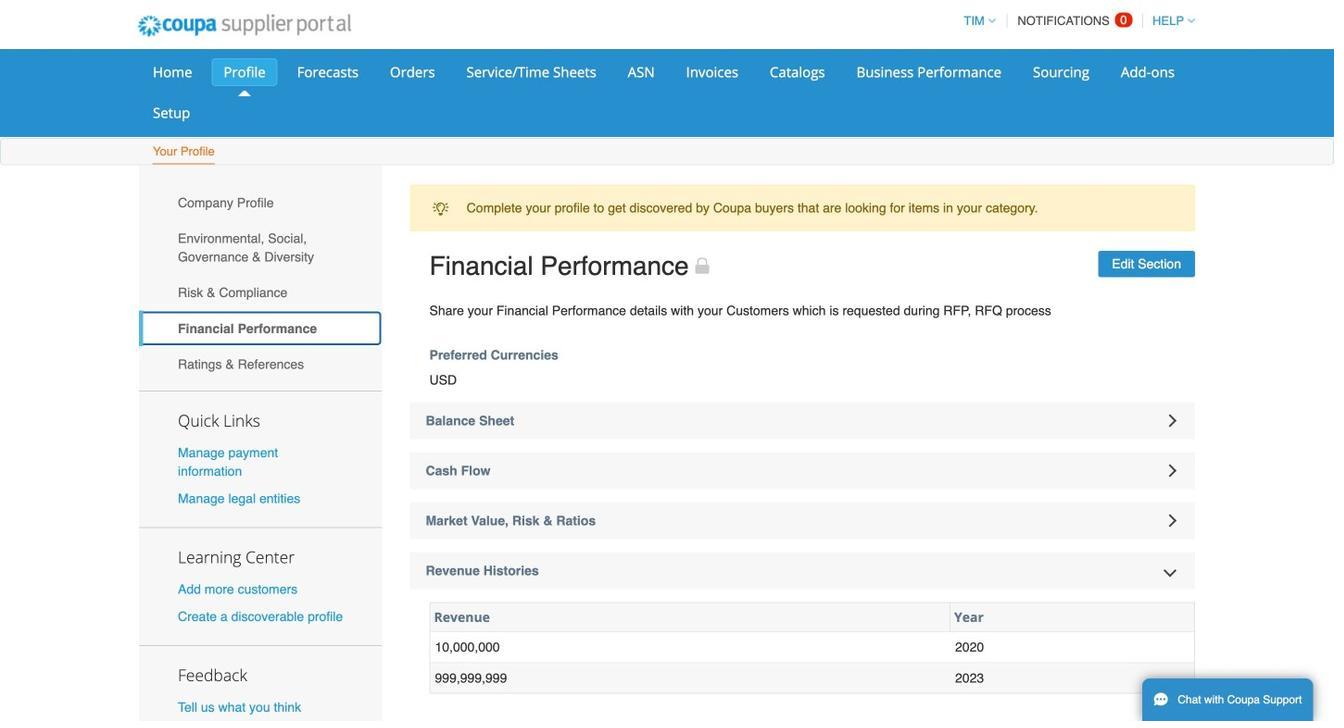 Task type: describe. For each thing, give the bounding box(es) containing it.
3 heading from the top
[[410, 503, 1195, 540]]

4 heading from the top
[[410, 553, 1195, 590]]

coupa supplier portal image
[[125, 3, 364, 49]]

1 heading from the top
[[410, 403, 1195, 440]]



Task type: vqa. For each thing, say whether or not it's contained in the screenshot.
Navigation
yes



Task type: locate. For each thing, give the bounding box(es) containing it.
navigation
[[956, 3, 1195, 39]]

2 heading from the top
[[410, 453, 1195, 490]]

heading
[[410, 403, 1195, 440], [410, 453, 1195, 490], [410, 503, 1195, 540], [410, 553, 1195, 590]]

alert
[[410, 185, 1195, 232]]



